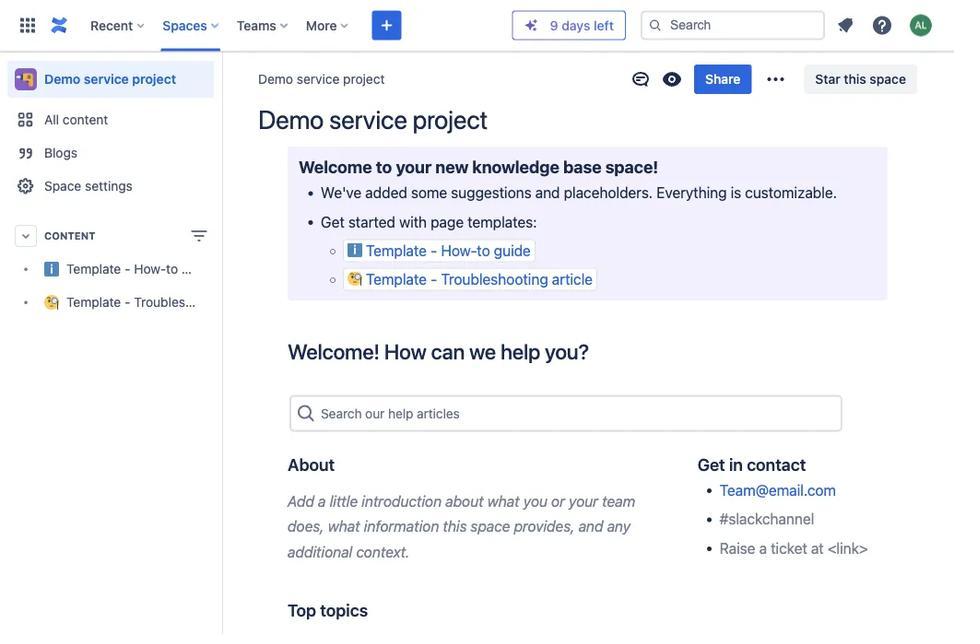 Task type: locate. For each thing, give the bounding box(es) containing it.
get down we've
[[321, 213, 345, 230]]

template - how-to guide up template - troubleshooting article link
[[66, 261, 215, 277]]

additional
[[288, 543, 352, 561]]

template for template - troubleshooting article link
[[66, 295, 121, 310]]

started
[[348, 213, 396, 230]]

does,
[[288, 518, 324, 535]]

this down about
[[443, 518, 467, 535]]

to up added at left top
[[376, 157, 392, 177]]

to inside button
[[477, 242, 490, 259]]

guide down templates: at the top of the page
[[494, 242, 531, 259]]

to for template - how-to guide link
[[166, 261, 178, 277]]

space!
[[605, 157, 659, 177]]

raise a ticket at <link>
[[720, 539, 868, 557]]

0 horizontal spatial this
[[443, 518, 467, 535]]

and down knowledge
[[535, 184, 560, 201]]

copy image
[[366, 599, 388, 621]]

content
[[63, 112, 108, 127]]

0 vertical spatial your
[[396, 157, 432, 177]]

article inside button
[[552, 271, 593, 288]]

troubleshooting inside "template - troubleshooting article" button
[[441, 271, 548, 288]]

1 horizontal spatial template - troubleshooting article
[[366, 271, 593, 288]]

troubleshooting for "template - troubleshooting article" button
[[441, 271, 548, 288]]

1 vertical spatial a
[[759, 539, 767, 557]]

template - troubleshooting article down "template - how-to guide" button
[[366, 271, 593, 288]]

2 horizontal spatial to
[[477, 242, 490, 259]]

a right raise
[[759, 539, 767, 557]]

copy image for welcome! how can we help you?
[[587, 340, 609, 362]]

1 vertical spatial this
[[443, 518, 467, 535]]

1 horizontal spatial this
[[844, 71, 867, 87]]

project
[[132, 71, 176, 87], [343, 71, 385, 87], [413, 104, 488, 135]]

project down create icon
[[343, 71, 385, 87]]

demo service project down "more"
[[258, 71, 385, 87]]

blogs link
[[7, 136, 214, 170]]

template - troubleshooting article
[[366, 271, 593, 288], [66, 295, 271, 310]]

copy image
[[657, 156, 679, 178], [587, 340, 609, 362], [333, 453, 355, 476], [804, 453, 826, 476]]

troubleshooting inside template - troubleshooting article link
[[134, 295, 230, 310]]

0 horizontal spatial your
[[396, 157, 432, 177]]

1 horizontal spatial article
[[552, 271, 593, 288]]

your up some
[[396, 157, 432, 177]]

a
[[318, 493, 326, 510], [759, 539, 767, 557]]

added
[[365, 184, 407, 201]]

1 vertical spatial article
[[234, 295, 271, 310]]

how- inside "template - how-to guide" button
[[441, 242, 477, 259]]

1 horizontal spatial guide
[[494, 242, 531, 259]]

project up new
[[413, 104, 488, 135]]

0 horizontal spatial troubleshooting
[[134, 295, 230, 310]]

1 vertical spatial troubleshooting
[[134, 295, 230, 310]]

demo
[[44, 71, 80, 87], [258, 71, 293, 87], [258, 104, 324, 135]]

0 vertical spatial a
[[318, 493, 326, 510]]

teams
[[237, 18, 276, 33]]

your profile and preferences image
[[910, 14, 932, 36]]

template - how-to guide
[[366, 242, 531, 259], [66, 261, 215, 277]]

template down template - how-to guide link
[[66, 295, 121, 310]]

template - how-to guide inside tree
[[66, 261, 215, 277]]

troubleshooting down change view 'icon'
[[134, 295, 230, 310]]

tree containing template - how-to guide
[[7, 253, 271, 319]]

how-
[[441, 242, 477, 259], [134, 261, 166, 277]]

left
[[594, 18, 614, 33]]

- up template - troubleshooting article link
[[125, 261, 130, 277]]

0 vertical spatial this
[[844, 71, 867, 87]]

template down content dropdown button at the top left of page
[[66, 261, 121, 277]]

settings
[[85, 178, 133, 194]]

space down 'help icon'
[[870, 71, 906, 87]]

all content link
[[7, 103, 214, 136]]

to inside space element
[[166, 261, 178, 277]]

0 vertical spatial and
[[535, 184, 560, 201]]

demo service project link up all content link at the left top of page
[[7, 61, 214, 98]]

1 vertical spatial get
[[698, 455, 725, 475]]

demo up all
[[44, 71, 80, 87]]

troubleshooting for template - troubleshooting article link
[[134, 295, 230, 310]]

template - troubleshooting article inside template - troubleshooting article link
[[66, 295, 271, 310]]

9 days left button
[[513, 12, 625, 39]]

how- inside template - how-to guide link
[[134, 261, 166, 277]]

1 vertical spatial template - how-to guide
[[66, 261, 215, 277]]

your right or
[[569, 493, 598, 510]]

what down little
[[328, 518, 360, 535]]

content
[[44, 230, 95, 242]]

more
[[306, 18, 337, 33]]

0 horizontal spatial guide
[[182, 261, 215, 277]]

what left you
[[487, 493, 520, 510]]

article inside space element
[[234, 295, 271, 310]]

1 vertical spatial help
[[388, 406, 413, 421]]

troubleshooting
[[441, 271, 548, 288], [134, 295, 230, 310]]

- for "template - troubleshooting article" button
[[431, 271, 437, 288]]

this inside add a little introduction about what you or your team does, what information this space provides, and any additional context.
[[443, 518, 467, 535]]

banner
[[0, 0, 954, 52]]

help
[[501, 339, 540, 364], [388, 406, 413, 421]]

how- up template - troubleshooting article link
[[134, 261, 166, 277]]

0 horizontal spatial how-
[[134, 261, 166, 277]]

Search field
[[641, 11, 825, 40]]

1 horizontal spatial space
[[870, 71, 906, 87]]

- down template - how-to guide link
[[125, 295, 130, 310]]

guide down change view 'icon'
[[182, 261, 215, 277]]

demo service project
[[44, 71, 176, 87], [258, 71, 385, 87], [258, 104, 488, 135]]

global element
[[11, 0, 512, 51]]

0 horizontal spatial to
[[166, 261, 178, 277]]

guide for template - how-to guide link
[[182, 261, 215, 277]]

recent button
[[85, 11, 151, 40]]

how- up "template - troubleshooting article" button
[[441, 242, 477, 259]]

troubleshooting down templates: at the top of the page
[[441, 271, 548, 288]]

0 horizontal spatial help
[[388, 406, 413, 421]]

search
[[321, 406, 362, 421]]

0 horizontal spatial get
[[321, 213, 345, 230]]

team@email.com link
[[720, 481, 836, 499]]

help right our
[[388, 406, 413, 421]]

1 horizontal spatial to
[[376, 157, 392, 177]]

premium icon image
[[524, 18, 539, 33]]

tree
[[7, 253, 271, 319]]

demo service project up all content link at the left top of page
[[44, 71, 176, 87]]

context.
[[356, 543, 410, 561]]

1 horizontal spatial how-
[[441, 242, 477, 259]]

9
[[550, 18, 558, 33]]

template - how-to guide inside button
[[366, 242, 531, 259]]

copy image for about
[[333, 453, 355, 476]]

0 vertical spatial guide
[[494, 242, 531, 259]]

article
[[552, 271, 593, 288], [234, 295, 271, 310]]

a for raise
[[759, 539, 767, 557]]

1 vertical spatial guide
[[182, 261, 215, 277]]

:information_source: image
[[348, 242, 362, 257]]

everything
[[657, 184, 727, 201]]

guide inside tree
[[182, 261, 215, 277]]

appswitcher icon image
[[17, 14, 39, 36]]

project up all content link at the left top of page
[[132, 71, 176, 87]]

1 vertical spatial how-
[[134, 261, 166, 277]]

this
[[844, 71, 867, 87], [443, 518, 467, 535]]

and left 'any'
[[579, 518, 603, 535]]

-
[[431, 242, 437, 259], [125, 261, 130, 277], [431, 271, 437, 288], [125, 295, 130, 310]]

demo up welcome
[[258, 104, 324, 135]]

service
[[84, 71, 129, 87], [297, 71, 340, 87], [329, 104, 407, 135]]

1 horizontal spatial a
[[759, 539, 767, 557]]

get
[[321, 213, 345, 230], [698, 455, 725, 475]]

template down "template - how-to guide" button
[[366, 271, 427, 288]]

how
[[384, 339, 427, 364]]

template
[[366, 242, 427, 259], [66, 261, 121, 277], [366, 271, 427, 288], [66, 295, 121, 310]]

:information_source: image
[[348, 242, 362, 257]]

banner containing recent
[[0, 0, 954, 52]]

- down "template - how-to guide" button
[[431, 271, 437, 288]]

how- for template - how-to guide link
[[134, 261, 166, 277]]

templates:
[[468, 213, 537, 230]]

teams button
[[231, 11, 295, 40]]

0 vertical spatial get
[[321, 213, 345, 230]]

1 vertical spatial space
[[471, 518, 510, 535]]

template down with
[[366, 242, 427, 259]]

spaces
[[163, 18, 207, 33]]

to up template - troubleshooting article link
[[166, 261, 178, 277]]

0 horizontal spatial template - troubleshooting article
[[66, 295, 271, 310]]

1 vertical spatial your
[[569, 493, 598, 510]]

template for template - how-to guide link
[[66, 261, 121, 277]]

0 vertical spatial to
[[376, 157, 392, 177]]

page
[[431, 213, 464, 230]]

add a little introduction about what you or your team does, what information this space provides, and any additional context.
[[288, 493, 639, 561]]

get left in
[[698, 455, 725, 475]]

any
[[607, 518, 631, 535]]

search image
[[648, 18, 663, 33]]

0 horizontal spatial project
[[132, 71, 176, 87]]

your inside add a little introduction about what you or your team does, what information this space provides, and any additional context.
[[569, 493, 598, 510]]

1 horizontal spatial help
[[501, 339, 540, 364]]

template - troubleshooting article inside "template - troubleshooting article" button
[[366, 271, 593, 288]]

1 horizontal spatial template - how-to guide
[[366, 242, 531, 259]]

None text field
[[321, 403, 324, 425]]

0 vertical spatial article
[[552, 271, 593, 288]]

demo service project link
[[7, 61, 214, 98], [258, 70, 385, 89]]

help right we
[[501, 339, 540, 364]]

guide
[[494, 242, 531, 259], [182, 261, 215, 277]]

template - how-to guide down page
[[366, 242, 531, 259]]

0 horizontal spatial a
[[318, 493, 326, 510]]

ticket
[[771, 539, 807, 557]]

this inside "button"
[[844, 71, 867, 87]]

- down get started with page templates:
[[431, 242, 437, 259]]

1 vertical spatial to
[[477, 242, 490, 259]]

space settings link
[[7, 170, 214, 203]]

confluence image
[[48, 14, 70, 36], [48, 14, 70, 36]]

your
[[396, 157, 432, 177], [569, 493, 598, 510]]

guide inside button
[[494, 242, 531, 259]]

a inside add a little introduction about what you or your team does, what information this space provides, and any additional context.
[[318, 493, 326, 510]]

template - how-to guide for "template - how-to guide" button
[[366, 242, 531, 259]]

provides,
[[514, 518, 575, 535]]

0 horizontal spatial space
[[471, 518, 510, 535]]

1 horizontal spatial demo service project link
[[258, 70, 385, 89]]

what
[[487, 493, 520, 510], [328, 518, 360, 535]]

0 vertical spatial template - how-to guide
[[366, 242, 531, 259]]

space down about
[[471, 518, 510, 535]]

0 vertical spatial troubleshooting
[[441, 271, 548, 288]]

0 vertical spatial space
[[870, 71, 906, 87]]

demo service project up welcome
[[258, 104, 488, 135]]

and
[[535, 184, 560, 201], [579, 518, 603, 535]]

0 horizontal spatial what
[[328, 518, 360, 535]]

template - troubleshooting article down template - how-to guide link
[[66, 295, 271, 310]]

0 horizontal spatial template - how-to guide
[[66, 261, 215, 277]]

magnifying glass image
[[295, 403, 317, 425]]

1 horizontal spatial troubleshooting
[[441, 271, 548, 288]]

service inside space element
[[84, 71, 129, 87]]

to up "template - troubleshooting article" button
[[477, 242, 490, 259]]

:face_with_monocle: image
[[348, 271, 362, 286], [348, 271, 362, 286]]

demo service project link down "more"
[[258, 70, 385, 89]]

1 vertical spatial template - troubleshooting article
[[66, 295, 271, 310]]

0 vertical spatial how-
[[441, 242, 477, 259]]

guide for "template - how-to guide" button
[[494, 242, 531, 259]]

0 horizontal spatial article
[[234, 295, 271, 310]]

1 horizontal spatial and
[[579, 518, 603, 535]]

1 horizontal spatial what
[[487, 493, 520, 510]]

1 vertical spatial and
[[579, 518, 603, 535]]

2 vertical spatial to
[[166, 261, 178, 277]]

1 horizontal spatial get
[[698, 455, 725, 475]]

this right star
[[844, 71, 867, 87]]

0 vertical spatial template - troubleshooting article
[[366, 271, 593, 288]]

service up all content link at the left top of page
[[84, 71, 129, 87]]

a right 'add'
[[318, 493, 326, 510]]

1 vertical spatial what
[[328, 518, 360, 535]]

template for "template - how-to guide" button
[[366, 242, 427, 259]]

1 horizontal spatial your
[[569, 493, 598, 510]]



Task type: vqa. For each thing, say whether or not it's contained in the screenshot.
'related'
no



Task type: describe. For each thing, give the bounding box(es) containing it.
you
[[523, 493, 548, 510]]

notification icon image
[[834, 14, 857, 36]]

our
[[365, 406, 385, 421]]

with
[[399, 213, 427, 230]]

space inside add a little introduction about what you or your team does, what information this space provides, and any additional context.
[[471, 518, 510, 535]]

some
[[411, 184, 447, 201]]

add
[[288, 493, 314, 510]]

share button
[[694, 65, 752, 94]]

raise
[[720, 539, 756, 557]]

all
[[44, 112, 59, 127]]

introduction
[[362, 493, 442, 510]]

template - how-to guide button
[[343, 239, 536, 262]]

- for "template - how-to guide" button
[[431, 242, 437, 259]]

blogs
[[44, 145, 78, 160]]

share
[[705, 71, 741, 87]]

0 horizontal spatial demo service project link
[[7, 61, 214, 98]]

space element
[[0, 52, 271, 635]]

template - troubleshooting article for template - troubleshooting article link
[[66, 295, 271, 310]]

team
[[602, 493, 636, 510]]

articles
[[417, 406, 460, 421]]

template - troubleshooting article button
[[343, 268, 597, 291]]

template - how-to guide for template - how-to guide link
[[66, 261, 215, 277]]

demo service project inside space element
[[44, 71, 176, 87]]

more actions image
[[765, 68, 787, 90]]

about
[[288, 455, 335, 475]]

welcome to your new knowledge base space!
[[299, 157, 659, 177]]

get for get in contact
[[698, 455, 725, 475]]

space
[[44, 178, 81, 194]]

0 vertical spatial help
[[501, 339, 540, 364]]

top
[[288, 601, 316, 621]]

we've
[[321, 184, 362, 201]]

suggestions
[[451, 184, 532, 201]]

create image
[[376, 14, 398, 36]]

base
[[563, 157, 602, 177]]

get in contact
[[698, 455, 806, 475]]

days
[[562, 18, 590, 33]]

all content
[[44, 112, 108, 127]]

get for get started with page templates:
[[321, 213, 345, 230]]

how- for "template - how-to guide" button
[[441, 242, 477, 259]]

recent
[[90, 18, 133, 33]]

star
[[815, 71, 841, 87]]

- for template - troubleshooting article link
[[125, 295, 130, 310]]

contact
[[747, 455, 806, 475]]

more button
[[300, 11, 356, 40]]

customizable.
[[745, 184, 837, 201]]

information
[[364, 518, 439, 535]]

template - troubleshooting article link
[[7, 286, 271, 319]]

space settings
[[44, 178, 133, 194]]

change view image
[[188, 225, 210, 247]]

you?
[[545, 339, 589, 364]]

placeholders.
[[564, 184, 653, 201]]

welcome
[[299, 157, 372, 177]]

can
[[431, 339, 465, 364]]

about
[[446, 493, 484, 510]]

help icon image
[[871, 14, 893, 36]]

1 horizontal spatial project
[[343, 71, 385, 87]]

star this space
[[815, 71, 906, 87]]

template - troubleshooting article for "template - troubleshooting article" button
[[366, 271, 593, 288]]

copy image for get in contact
[[804, 453, 826, 476]]

new
[[435, 157, 469, 177]]

or
[[551, 493, 565, 510]]

is
[[731, 184, 741, 201]]

space inside "button"
[[870, 71, 906, 87]]

welcome!
[[288, 339, 380, 364]]

article for "template - troubleshooting article" button
[[552, 271, 593, 288]]

<link>
[[828, 539, 868, 557]]

to for "template - how-to guide" button
[[477, 242, 490, 259]]

0 horizontal spatial and
[[535, 184, 560, 201]]

knowledge
[[472, 157, 560, 177]]

topics
[[320, 601, 368, 621]]

demo inside space element
[[44, 71, 80, 87]]

service up welcome
[[329, 104, 407, 135]]

star this space button
[[804, 65, 917, 94]]

0 vertical spatial what
[[487, 493, 520, 510]]

search our help articles
[[321, 406, 460, 421]]

content button
[[7, 219, 214, 253]]

stop watching image
[[661, 68, 683, 90]]

#slackchannel
[[720, 510, 814, 528]]

top topics
[[288, 601, 368, 621]]

in
[[729, 455, 743, 475]]

little
[[330, 493, 358, 510]]

welcome! how can we help you?
[[288, 339, 589, 364]]

project inside space element
[[132, 71, 176, 87]]

template for "template - troubleshooting article" button
[[366, 271, 427, 288]]

service down "more"
[[297, 71, 340, 87]]

spaces button
[[157, 11, 226, 40]]

a for add
[[318, 493, 326, 510]]

2 horizontal spatial project
[[413, 104, 488, 135]]

- for template - how-to guide link
[[125, 261, 130, 277]]

we
[[469, 339, 496, 364]]

article for template - troubleshooting article link
[[234, 295, 271, 310]]

collapse sidebar image
[[201, 61, 242, 98]]

get started with page templates:
[[321, 213, 537, 230]]

tree inside space element
[[7, 253, 271, 319]]

demo right collapse sidebar icon
[[258, 71, 293, 87]]

at
[[811, 539, 824, 557]]

we've added some suggestions and placeholders. everything is customizable.
[[321, 184, 837, 201]]

template - how-to guide link
[[7, 253, 215, 286]]

9 days left
[[550, 18, 614, 33]]

team@email.com
[[720, 481, 836, 499]]

and inside add a little introduction about what you or your team does, what information this space provides, and any additional context.
[[579, 518, 603, 535]]



